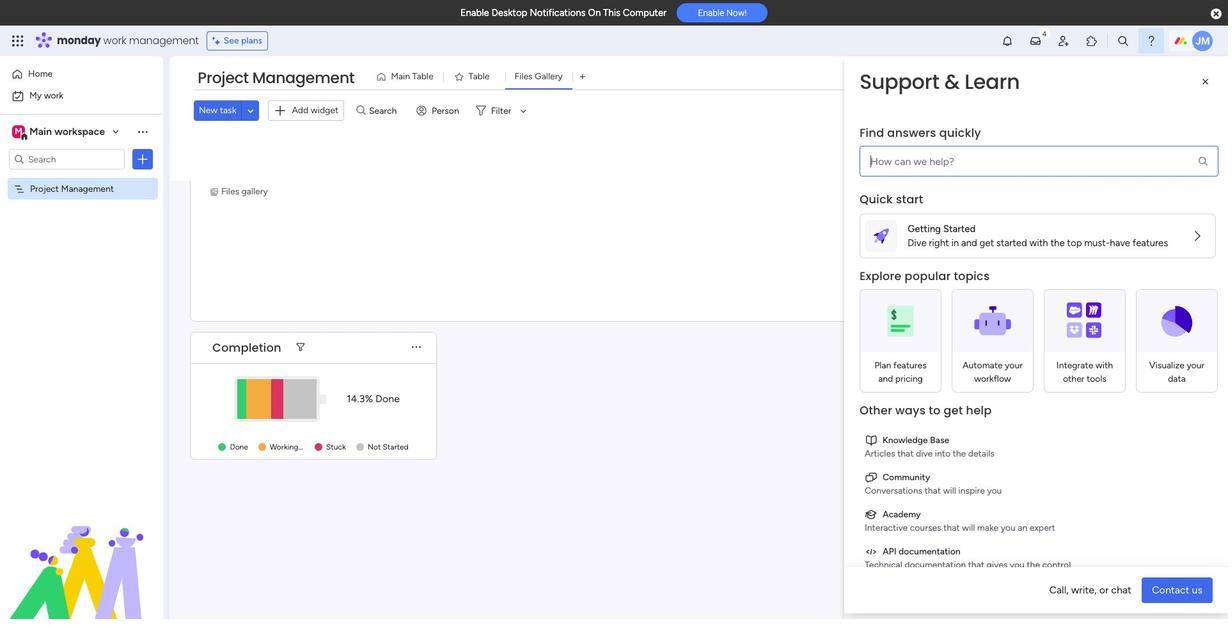 Task type: locate. For each thing, give the bounding box(es) containing it.
automate your workflow
[[963, 360, 1023, 385]]

1 horizontal spatial project
[[198, 67, 249, 88]]

0 vertical spatial project management
[[198, 67, 355, 88]]

files gallery
[[221, 186, 268, 197]]

your inside visualize your data
[[1188, 360, 1205, 371]]

find answers quickly
[[860, 125, 982, 141]]

it
[[311, 443, 316, 452]]

0 vertical spatial you
[[988, 486, 1003, 497]]

1 horizontal spatial files
[[515, 71, 533, 82]]

0 horizontal spatial work
[[44, 90, 63, 101]]

0 vertical spatial features
[[1133, 237, 1169, 249]]

done
[[376, 393, 400, 405], [230, 443, 248, 452]]

you right gives
[[1010, 560, 1025, 571]]

other ways to get help
[[860, 403, 992, 419]]

gallery
[[535, 71, 563, 82]]

2 vertical spatial the
[[1028, 560, 1041, 571]]

working on it
[[270, 443, 316, 452]]

enable desktop notifications on this computer
[[461, 7, 667, 19]]

1 vertical spatial the
[[953, 449, 967, 460]]

workspace image
[[12, 125, 25, 139]]

2 horizontal spatial the
[[1051, 237, 1065, 249]]

add
[[292, 105, 309, 116]]

0 horizontal spatial project
[[30, 183, 59, 194]]

link container element containing community
[[865, 471, 1212, 485]]

table inside button
[[413, 71, 434, 82]]

the left top
[[1051, 237, 1065, 249]]

api
[[883, 547, 897, 557]]

will left make
[[963, 523, 976, 534]]

0 horizontal spatial features
[[894, 360, 927, 371]]

0 horizontal spatial project management
[[30, 183, 114, 194]]

the right into
[[953, 449, 967, 460]]

will left the inspire
[[944, 486, 957, 497]]

0 vertical spatial get
[[980, 237, 995, 249]]

1 vertical spatial project
[[30, 183, 59, 194]]

0 horizontal spatial started
[[383, 443, 409, 452]]

1 link container element from the top
[[865, 434, 1212, 447]]

1 vertical spatial features
[[894, 360, 927, 371]]

3 link container element from the top
[[865, 508, 1212, 522]]

features
[[1133, 237, 1169, 249], [894, 360, 927, 371]]

1 vertical spatial documentation
[[905, 560, 967, 571]]

to
[[929, 403, 941, 419]]

workspace options image
[[136, 125, 149, 138]]

files inside completion main content
[[221, 186, 239, 197]]

add view image
[[580, 72, 586, 82]]

project management list box
[[0, 175, 163, 372]]

Project Management field
[[195, 67, 358, 89]]

1 horizontal spatial main
[[391, 71, 410, 82]]

1 vertical spatial and
[[879, 374, 894, 385]]

jeremy miller image
[[1193, 31, 1214, 51]]

gallery
[[242, 186, 268, 197]]

started up in
[[944, 223, 976, 235]]

plan
[[875, 360, 892, 371]]

0 vertical spatial files
[[515, 71, 533, 82]]

files left gallery on the left of page
[[221, 186, 239, 197]]

update feed image
[[1030, 35, 1043, 47]]

0 vertical spatial documentation
[[899, 547, 961, 557]]

1 vertical spatial with
[[1096, 360, 1114, 371]]

see plans
[[224, 35, 263, 46]]

get left started
[[980, 237, 995, 249]]

option
[[0, 177, 163, 180]]

0 horizontal spatial files
[[221, 186, 239, 197]]

project inside project management list box
[[30, 183, 59, 194]]

with right started
[[1030, 237, 1049, 249]]

1 horizontal spatial done
[[376, 393, 400, 405]]

documentation inside link container element
[[899, 547, 961, 557]]

0 horizontal spatial table
[[413, 71, 434, 82]]

2 vertical spatial you
[[1010, 560, 1025, 571]]

1 vertical spatial started
[[383, 443, 409, 452]]

workspace selection element
[[12, 124, 107, 141]]

dive
[[917, 449, 933, 460]]

project management up add
[[198, 67, 355, 88]]

with inside getting started dive right in and get started with the top must-have features
[[1030, 237, 1049, 249]]

1 vertical spatial will
[[963, 523, 976, 534]]

0 vertical spatial management
[[253, 67, 355, 88]]

0 vertical spatial work
[[103, 33, 126, 48]]

project up task
[[198, 67, 249, 88]]

0 vertical spatial started
[[944, 223, 976, 235]]

articles that dive into the details
[[865, 449, 995, 460]]

other
[[1064, 374, 1085, 385]]

1 horizontal spatial management
[[253, 67, 355, 88]]

0 horizontal spatial done
[[230, 443, 248, 452]]

technical
[[865, 560, 903, 571]]

0 vertical spatial main
[[391, 71, 410, 82]]

the left the control
[[1028, 560, 1041, 571]]

0 vertical spatial will
[[944, 486, 957, 497]]

documentation for technical
[[905, 560, 967, 571]]

and down plan
[[879, 374, 894, 385]]

started for not
[[383, 443, 409, 452]]

table
[[413, 71, 434, 82], [469, 71, 490, 82]]

enable inside button
[[698, 8, 725, 18]]

1 vertical spatial project management
[[30, 183, 114, 194]]

management up add
[[253, 67, 355, 88]]

done left working
[[230, 443, 248, 452]]

Search in workspace field
[[27, 152, 107, 167]]

completion main content
[[170, 0, 1229, 620]]

0 horizontal spatial main
[[29, 125, 52, 138]]

started right 'not'
[[383, 443, 409, 452]]

you for inspire
[[988, 486, 1003, 497]]

get inside getting started dive right in and get started with the top must-have features
[[980, 237, 995, 249]]

1 horizontal spatial table
[[469, 71, 490, 82]]

add widget
[[292, 105, 339, 116]]

1 your from the left
[[1006, 360, 1023, 371]]

table up filter popup button
[[469, 71, 490, 82]]

integrate with other tools link
[[1045, 289, 1126, 393]]

2 link container element from the top
[[865, 471, 1212, 485]]

1 horizontal spatial enable
[[698, 8, 725, 18]]

main inside button
[[391, 71, 410, 82]]

that right courses
[[944, 523, 960, 534]]

home
[[28, 68, 53, 79]]

1 table from the left
[[413, 71, 434, 82]]

invite members image
[[1058, 35, 1071, 47]]

details
[[969, 449, 995, 460]]

and right in
[[962, 237, 978, 249]]

started inside getting started dive right in and get started with the top must-have features
[[944, 223, 976, 235]]

done right 14.3% in the bottom left of the page
[[376, 393, 400, 405]]

technical documentation that gives you the control
[[865, 560, 1072, 571]]

that down community on the bottom of the page
[[925, 486, 942, 497]]

search everything image
[[1118, 35, 1130, 47]]

1 vertical spatial management
[[61, 183, 114, 194]]

main right workspace 'icon' at the top left of the page
[[29, 125, 52, 138]]

0 vertical spatial done
[[376, 393, 400, 405]]

files
[[515, 71, 533, 82], [221, 186, 239, 197]]

with up tools
[[1096, 360, 1114, 371]]

0 horizontal spatial with
[[1030, 237, 1049, 249]]

started inside completion main content
[[383, 443, 409, 452]]

my work option
[[8, 86, 156, 106]]

management down search in workspace field
[[61, 183, 114, 194]]

widget
[[311, 105, 339, 116]]

main up search field
[[391, 71, 410, 82]]

your inside automate your workflow
[[1006, 360, 1023, 371]]

conversations
[[865, 486, 923, 497]]

main for main workspace
[[29, 125, 52, 138]]

4 link container element from the top
[[865, 545, 1212, 559]]

1 horizontal spatial get
[[980, 237, 995, 249]]

quick
[[860, 191, 893, 207]]

the
[[1051, 237, 1065, 249], [953, 449, 967, 460], [1028, 560, 1041, 571]]

api documentation
[[883, 547, 961, 557]]

pricing
[[896, 374, 924, 385]]

other
[[860, 403, 893, 419]]

work for my
[[44, 90, 63, 101]]

features inside plan features and pricing
[[894, 360, 927, 371]]

work inside my work option
[[44, 90, 63, 101]]

enable for enable now!
[[698, 8, 725, 18]]

0 vertical spatial and
[[962, 237, 978, 249]]

1 vertical spatial main
[[29, 125, 52, 138]]

plan features and pricing link
[[860, 289, 942, 393]]

filter
[[491, 105, 512, 116]]

documentation down courses
[[899, 547, 961, 557]]

enable left desktop
[[461, 7, 490, 19]]

link container element containing academy
[[865, 508, 1212, 522]]

must-
[[1085, 237, 1111, 249]]

enable now!
[[698, 8, 747, 18]]

0 vertical spatial the
[[1051, 237, 1065, 249]]

1 horizontal spatial with
[[1096, 360, 1114, 371]]

your
[[1006, 360, 1023, 371], [1188, 360, 1205, 371]]

interactive courses that will make you an expert
[[865, 523, 1056, 534]]

0 horizontal spatial your
[[1006, 360, 1023, 371]]

filter button
[[471, 101, 531, 121]]

your for automate your workflow
[[1006, 360, 1023, 371]]

options image
[[136, 153, 149, 166]]

help
[[1175, 587, 1198, 600]]

explore
[[860, 268, 902, 284]]

management
[[253, 67, 355, 88], [61, 183, 114, 194]]

you
[[988, 486, 1003, 497], [1001, 523, 1016, 534], [1010, 560, 1025, 571]]

learn
[[965, 67, 1020, 96]]

main table button
[[371, 67, 443, 87]]

0 vertical spatial with
[[1030, 237, 1049, 249]]

inspire
[[959, 486, 986, 497]]

explore popular topics
[[860, 268, 990, 284]]

you left an
[[1001, 523, 1016, 534]]

into
[[936, 449, 951, 460]]

0 vertical spatial project
[[198, 67, 249, 88]]

files left gallery at the left top
[[515, 71, 533, 82]]

link container element
[[865, 434, 1212, 447], [865, 471, 1212, 485], [865, 508, 1212, 522], [865, 545, 1212, 559]]

link container element containing knowledge base
[[865, 434, 1212, 447]]

0 horizontal spatial and
[[879, 374, 894, 385]]

1 vertical spatial work
[[44, 90, 63, 101]]

work
[[103, 33, 126, 48], [44, 90, 63, 101]]

0 horizontal spatial get
[[944, 403, 964, 419]]

base
[[931, 435, 950, 446]]

work right "my"
[[44, 90, 63, 101]]

on
[[300, 443, 309, 452]]

features up pricing at the bottom right of page
[[894, 360, 927, 371]]

1 horizontal spatial work
[[103, 33, 126, 48]]

new task button
[[194, 101, 242, 121]]

you right the inspire
[[988, 486, 1003, 497]]

your right 'visualize'
[[1188, 360, 1205, 371]]

an
[[1018, 523, 1028, 534]]

your up 'workflow'
[[1006, 360, 1023, 371]]

computer
[[623, 7, 667, 19]]

link container element containing api documentation
[[865, 545, 1212, 559]]

get right the "to"
[[944, 403, 964, 419]]

task
[[220, 105, 236, 116]]

0 horizontal spatial management
[[61, 183, 114, 194]]

academy
[[883, 509, 921, 520]]

1 horizontal spatial started
[[944, 223, 976, 235]]

1 vertical spatial files
[[221, 186, 239, 197]]

header element
[[845, 56, 1229, 192]]

project management down search in workspace field
[[30, 183, 114, 194]]

help button
[[1164, 583, 1208, 604]]

0 horizontal spatial enable
[[461, 7, 490, 19]]

answers
[[888, 125, 937, 141]]

0 horizontal spatial the
[[953, 449, 967, 460]]

management inside project management field
[[253, 67, 355, 88]]

not started
[[368, 443, 409, 452]]

table up the person popup button
[[413, 71, 434, 82]]

my work link
[[8, 86, 156, 106]]

2 your from the left
[[1188, 360, 1205, 371]]

features right have
[[1133, 237, 1169, 249]]

find
[[860, 125, 885, 141]]

dapulse close image
[[1212, 8, 1223, 20]]

1 vertical spatial done
[[230, 443, 248, 452]]

and inside plan features and pricing
[[879, 374, 894, 385]]

2 table from the left
[[469, 71, 490, 82]]

enable left the now!
[[698, 8, 725, 18]]

1 horizontal spatial project management
[[198, 67, 355, 88]]

1 horizontal spatial your
[[1188, 360, 1205, 371]]

m
[[15, 126, 22, 137]]

1 horizontal spatial will
[[963, 523, 976, 534]]

1 horizontal spatial and
[[962, 237, 978, 249]]

main inside workspace selection element
[[29, 125, 52, 138]]

getting started dive right in and get started with the top must-have features
[[908, 223, 1169, 249]]

started for getting
[[944, 223, 976, 235]]

documentation down api documentation
[[905, 560, 967, 571]]

1 horizontal spatial features
[[1133, 237, 1169, 249]]

project down search in workspace field
[[30, 183, 59, 194]]

work right monday
[[103, 33, 126, 48]]

automate
[[963, 360, 1003, 371]]



Task type: vqa. For each thing, say whether or not it's contained in the screenshot.
v2 status outline image to the middle
no



Task type: describe. For each thing, give the bounding box(es) containing it.
your for visualize your data
[[1188, 360, 1205, 371]]

files gallery button
[[209, 185, 272, 199]]

chat
[[1112, 584, 1132, 597]]

more dots image
[[412, 343, 421, 353]]

call, write, or chat
[[1050, 584, 1132, 597]]

workspace
[[54, 125, 105, 138]]

quickly
[[940, 125, 982, 141]]

call,
[[1050, 584, 1069, 597]]

articles
[[865, 449, 896, 460]]

link container element for technical documentation that gives you the control
[[865, 545, 1212, 559]]

or
[[1100, 584, 1109, 597]]

in
[[952, 237, 960, 249]]

1 horizontal spatial the
[[1028, 560, 1041, 571]]

main table
[[391, 71, 434, 82]]

control
[[1043, 560, 1072, 571]]

table button
[[443, 67, 505, 87]]

that left gives
[[969, 560, 985, 571]]

enable for enable desktop notifications on this computer
[[461, 7, 490, 19]]

main for main table
[[391, 71, 410, 82]]

tools
[[1087, 374, 1107, 385]]

monday
[[57, 33, 101, 48]]

help
[[967, 403, 992, 419]]

management
[[129, 33, 199, 48]]

completion
[[213, 340, 281, 356]]

stuck
[[326, 443, 346, 452]]

14.3% done
[[347, 393, 400, 405]]

0 horizontal spatial will
[[944, 486, 957, 497]]

expert
[[1030, 523, 1056, 534]]

14.3%
[[347, 393, 373, 405]]

popular
[[905, 268, 951, 284]]

1 vertical spatial get
[[944, 403, 964, 419]]

with inside integrate with other tools
[[1096, 360, 1114, 371]]

getting started logo image
[[874, 229, 890, 244]]

person
[[432, 105, 459, 116]]

home option
[[8, 64, 156, 84]]

right
[[930, 237, 950, 249]]

and inside getting started dive right in and get started with the top must-have features
[[962, 237, 978, 249]]

you for gives
[[1010, 560, 1025, 571]]

visualize
[[1150, 360, 1185, 371]]

automate your workflow link
[[952, 289, 1034, 393]]

contact
[[1153, 584, 1190, 597]]

table inside 'button'
[[469, 71, 490, 82]]

work for monday
[[103, 33, 126, 48]]

extra links container element
[[860, 429, 1217, 577]]

files for files gallery
[[221, 186, 239, 197]]

courses
[[911, 523, 942, 534]]

person button
[[412, 101, 467, 121]]

make
[[978, 523, 999, 534]]

community
[[883, 472, 931, 483]]

support
[[860, 67, 940, 96]]

conversations that will inspire you
[[865, 486, 1003, 497]]

visualize your data
[[1150, 360, 1205, 385]]

files gallery
[[515, 71, 563, 82]]

write,
[[1072, 584, 1098, 597]]

enable now! button
[[677, 3, 768, 23]]

add widget button
[[268, 100, 345, 121]]

documentation for api
[[899, 547, 961, 557]]

contact us
[[1153, 584, 1203, 597]]

have
[[1111, 237, 1131, 249]]

on
[[588, 7, 601, 19]]

1 vertical spatial you
[[1001, 523, 1016, 534]]

project inside project management field
[[198, 67, 249, 88]]

How can we help? search field
[[860, 146, 1219, 177]]

help image
[[1146, 35, 1158, 47]]

monday marketplace image
[[1086, 35, 1099, 47]]

files for files gallery
[[515, 71, 533, 82]]

home link
[[8, 64, 156, 84]]

link container element for articles that dive into the details
[[865, 434, 1212, 447]]

plan features and pricing
[[875, 360, 927, 385]]

see plans button
[[207, 31, 268, 51]]

new task
[[199, 105, 236, 116]]

workflow
[[975, 374, 1012, 385]]

getting
[[908, 223, 942, 235]]

desktop
[[492, 7, 528, 19]]

start
[[896, 191, 924, 207]]

visualize your data link
[[1137, 289, 1219, 393]]

integrate
[[1057, 360, 1094, 371]]

not
[[368, 443, 381, 452]]

contact us button
[[1143, 578, 1214, 604]]

link container element for interactive courses that will make you an expert
[[865, 508, 1212, 522]]

started
[[997, 237, 1028, 249]]

quick start
[[860, 191, 924, 207]]

Completion field
[[209, 340, 285, 356]]

my
[[29, 90, 42, 101]]

lottie animation image
[[0, 490, 163, 620]]

gives
[[987, 560, 1008, 571]]

working
[[270, 443, 298, 452]]

angle down image
[[248, 106, 254, 116]]

Search field
[[366, 102, 404, 120]]

topics
[[954, 268, 990, 284]]

link container element for conversations that will inspire you
[[865, 471, 1212, 485]]

4 image
[[1039, 26, 1051, 41]]

select product image
[[12, 35, 24, 47]]

monday work management
[[57, 33, 199, 48]]

main workspace
[[29, 125, 105, 138]]

that down knowledge at the bottom right of the page
[[898, 449, 914, 460]]

plans
[[241, 35, 263, 46]]

interactive
[[865, 523, 908, 534]]

my work
[[29, 90, 63, 101]]

features inside getting started dive right in and get started with the top must-have features
[[1133, 237, 1169, 249]]

the inside getting started dive right in and get started with the top must-have features
[[1051, 237, 1065, 249]]

v2 search image
[[357, 104, 366, 118]]

project management inside list box
[[30, 183, 114, 194]]

integrate with other tools
[[1057, 360, 1114, 385]]

lottie animation element
[[0, 490, 163, 620]]

management inside project management list box
[[61, 183, 114, 194]]

dive
[[908, 237, 927, 249]]

notifications image
[[1002, 35, 1014, 47]]

search container element
[[860, 125, 1219, 177]]

notifications
[[530, 7, 586, 19]]

files gallery button
[[505, 67, 573, 87]]

arrow down image
[[516, 103, 531, 119]]

new
[[199, 105, 218, 116]]

project management inside field
[[198, 67, 355, 88]]

knowledge base
[[883, 435, 950, 446]]



